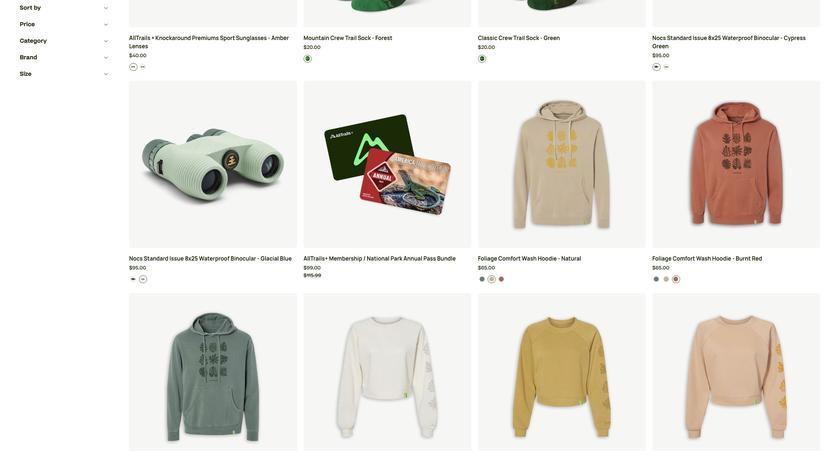 Task type: vqa. For each thing, say whether or not it's contained in the screenshot.
top high
no



Task type: locate. For each thing, give the bounding box(es) containing it.
issue
[[693, 35, 708, 42], [170, 256, 184, 263]]

$65.00 link down foliage comfort wash hoodie - natural link
[[478, 265, 646, 273]]

$20.00 link down classic crew trail sock - green "link"
[[478, 44, 646, 52]]

option group down nocs standard issue 8x25 waterproof binocular - cypress green $95.00
[[653, 63, 821, 71]]

$20.00 link
[[304, 44, 472, 52], [478, 44, 646, 52]]

hoodie
[[538, 256, 557, 263], [713, 256, 732, 263]]

$20.00 down classic
[[478, 44, 495, 51]]

standard
[[667, 35, 692, 42], [144, 256, 169, 263]]

1 horizontal spatial sock
[[526, 35, 539, 42]]

waterproof inside nocs standard issue 8x25 waterproof binocular - cypress green $95.00
[[723, 35, 753, 42]]

burnt red image right natural radio
[[674, 277, 679, 282]]

0 horizontal spatial standard
[[144, 256, 169, 263]]

2 wash from the left
[[697, 256, 712, 263]]

-
[[268, 35, 270, 42], [372, 35, 375, 42], [541, 35, 543, 42], [781, 35, 783, 42], [257, 256, 260, 263], [558, 256, 561, 263], [733, 256, 735, 263]]

8x25 inside nocs standard issue 8x25 waterproof binocular - cypress green $95.00
[[709, 35, 722, 42]]

binocular left cypress
[[754, 35, 780, 42]]

cypress green image
[[654, 64, 659, 70]]

Mirrored Green radio
[[139, 63, 147, 71]]

hoodie for burnt
[[713, 256, 732, 263]]

alltrails
[[129, 35, 151, 42]]

cypress
[[784, 35, 806, 42]]

option group for blue
[[129, 276, 297, 284]]

1 vertical spatial $95.00 link
[[129, 265, 297, 273]]

burnt red radio for foliage comfort wash hoodie - burnt red
[[672, 276, 680, 284]]

crew
[[330, 35, 344, 42], [499, 35, 513, 42]]

cypress green radio for nocs standard issue 8x25 waterproof binocular - glacial blue
[[129, 276, 137, 284]]

Glacial Blue radio
[[663, 63, 671, 71], [139, 276, 147, 284]]

1 horizontal spatial $20.00 link
[[478, 44, 646, 52]]

1 vertical spatial waterproof
[[199, 256, 230, 263]]

$20.00 inside classic crew trail sock - green $20.00
[[478, 44, 495, 51]]

issue inside nocs standard issue 8x25 waterproof binocular - cypress green $95.00
[[693, 35, 708, 42]]

1 horizontal spatial $65.00 link
[[653, 265, 821, 273]]

$65.00 inside foliage comfort wash hoodie - burnt red $65.00
[[653, 265, 670, 272]]

option group down nocs standard issue 8x25 waterproof binocular - glacial blue $95.00
[[129, 276, 297, 284]]

trail inside classic crew trail sock - green $20.00
[[514, 35, 525, 42]]

burnt
[[736, 256, 751, 263]]

waterproof
[[723, 35, 753, 42], [199, 256, 230, 263]]

$65.00 link down foliage comfort wash hoodie - burnt red link
[[653, 265, 821, 273]]

0 horizontal spatial nocs
[[129, 256, 143, 263]]

0 horizontal spatial crew
[[330, 35, 344, 42]]

crew inside "mountain crew trail sock - forest $20.00"
[[330, 35, 344, 42]]

trail for mountain
[[345, 35, 357, 42]]

standard inside nocs standard issue 8x25 waterproof binocular - cypress green $95.00
[[667, 35, 692, 42]]

2 comfort from the left
[[673, 256, 696, 263]]

glacial blue image right cypress green image
[[140, 277, 146, 282]]

1 horizontal spatial hoodie
[[713, 256, 732, 263]]

0 horizontal spatial green
[[544, 35, 560, 42]]

nocs inside nocs standard issue 8x25 waterproof binocular - cypress green $95.00
[[653, 35, 666, 42]]

2 burnt red radio from the left
[[672, 276, 680, 284]]

2 crew from the left
[[499, 35, 513, 42]]

binocular inside nocs standard issue 8x25 waterproof binocular - cypress green $95.00
[[754, 35, 780, 42]]

foliage up natural icon on the bottom of page
[[653, 256, 672, 263]]

alltrails × knockaround premiums sport sunglasses - amber lenses $40.00
[[129, 35, 289, 59]]

1 vertical spatial binocular
[[231, 256, 256, 263]]

1 horizontal spatial $95.00
[[653, 52, 670, 59]]

premiums
[[192, 35, 219, 42]]

$95.00 up cypress green image
[[129, 265, 146, 272]]

1 wash from the left
[[522, 256, 537, 263]]

2 $65.00 link from the left
[[653, 265, 821, 273]]

green inside classic crew trail sock - green $20.00
[[544, 35, 560, 42]]

alltrails × knockaround premiums sport sunglasses - amber lenses link
[[129, 34, 297, 51]]

1 horizontal spatial issue
[[693, 35, 708, 42]]

annual
[[404, 256, 423, 263]]

comfort inside foliage comfort wash hoodie - natural $65.00
[[499, 256, 521, 263]]

1 horizontal spatial wash
[[697, 256, 712, 263]]

0 horizontal spatial foliage
[[478, 256, 498, 263]]

8x25
[[709, 35, 722, 42], [185, 256, 198, 263]]

0 horizontal spatial binocular
[[231, 256, 256, 263]]

0 vertical spatial glacial blue image
[[664, 64, 669, 70]]

0 horizontal spatial cypress green radio
[[129, 276, 137, 284]]

0 horizontal spatial 8x25
[[185, 256, 198, 263]]

burnt red radio right natural option
[[498, 276, 506, 284]]

option group down $40.00 link
[[129, 63, 297, 71]]

0 vertical spatial $95.00 link
[[653, 52, 821, 60]]

1 horizontal spatial waterproof
[[723, 35, 753, 42]]

$20.00 link down mountain crew trail sock - forest "link"
[[304, 44, 472, 52]]

wash
[[522, 256, 537, 263], [697, 256, 712, 263]]

mountain crew trail sock - forest $20.00
[[304, 35, 393, 51]]

1 horizontal spatial foliage
[[653, 256, 672, 263]]

1 vertical spatial standard
[[144, 256, 169, 263]]

wash inside foliage comfort wash hoodie - natural $65.00
[[522, 256, 537, 263]]

0 vertical spatial binocular
[[754, 35, 780, 42]]

0 horizontal spatial $20.00 link
[[304, 44, 472, 52]]

foliage inside foliage comfort wash hoodie - natural $65.00
[[478, 256, 498, 263]]

glacial blue radio for nocs standard issue 8x25 waterproof binocular - cypress green
[[663, 63, 671, 71]]

cypress green radio for nocs standard issue 8x25 waterproof binocular - cypress green
[[653, 63, 661, 71]]

standard inside nocs standard issue 8x25 waterproof binocular - glacial blue $95.00
[[144, 256, 169, 263]]

Natural radio
[[488, 276, 496, 284]]

brand
[[20, 54, 37, 62]]

foliage inside foliage comfort wash hoodie - burnt red $65.00
[[653, 256, 672, 263]]

binocular left glacial
[[231, 256, 256, 263]]

binocular inside nocs standard issue 8x25 waterproof binocular - glacial blue $95.00
[[231, 256, 256, 263]]

2 trail from the left
[[514, 35, 525, 42]]

0 vertical spatial issue
[[693, 35, 708, 42]]

hoodie inside foliage comfort wash hoodie - burnt red $65.00
[[713, 256, 732, 263]]

0 horizontal spatial issue
[[170, 256, 184, 263]]

1 horizontal spatial cypress green radio
[[653, 63, 661, 71]]

0 vertical spatial standard
[[667, 35, 692, 42]]

1 horizontal spatial glacial blue radio
[[663, 63, 671, 71]]

trail
[[345, 35, 357, 42], [514, 35, 525, 42]]

2 $20.00 link from the left
[[478, 44, 646, 52]]

$65.00
[[478, 265, 495, 272], [653, 265, 670, 272]]

1 sock from the left
[[358, 35, 371, 42]]

cypress green image
[[131, 277, 136, 282]]

1 $65.00 link from the left
[[478, 265, 646, 273]]

0 horizontal spatial glacial blue image
[[140, 277, 146, 282]]

2 burnt red image from the left
[[674, 277, 679, 282]]

hoodie left natural
[[538, 256, 557, 263]]

nocs standard issue 8x25 waterproof binocular - glacial blue link
[[129, 255, 297, 264]]

hoodie left burnt
[[713, 256, 732, 263]]

0 vertical spatial 8x25
[[709, 35, 722, 42]]

binocular
[[754, 35, 780, 42], [231, 256, 256, 263]]

1 horizontal spatial trail
[[514, 35, 525, 42]]

glacial blue radio right cypress green image
[[139, 276, 147, 284]]

1 horizontal spatial $20.00
[[478, 44, 495, 51]]

1 vertical spatial cypress green radio
[[129, 276, 137, 284]]

sock for forest
[[358, 35, 371, 42]]

$95.00
[[653, 52, 670, 59], [129, 265, 146, 272]]

0 horizontal spatial $95.00
[[129, 265, 146, 272]]

1 horizontal spatial burnt red radio
[[672, 276, 680, 284]]

2 $20.00 from the left
[[478, 44, 495, 51]]

1 horizontal spatial $95.00 link
[[653, 52, 821, 60]]

1 $20.00 from the left
[[304, 44, 321, 51]]

glacial blue radio right cypress green icon
[[663, 63, 671, 71]]

by
[[34, 4, 41, 12]]

standard for nocs standard issue 8x25 waterproof binocular - glacial blue
[[144, 256, 169, 263]]

$20.00 for classic crew trail sock - green
[[478, 44, 495, 51]]

1 $20.00 link from the left
[[304, 44, 472, 52]]

- inside alltrails × knockaround premiums sport sunglasses - amber lenses $40.00
[[268, 35, 270, 42]]

0 horizontal spatial wash
[[522, 256, 537, 263]]

0 horizontal spatial burnt red radio
[[498, 276, 506, 284]]

nocs up cypress green icon
[[653, 35, 666, 42]]

crew right classic
[[499, 35, 513, 42]]

burnt red image
[[499, 277, 504, 282], [674, 277, 679, 282]]

Burnt Red radio
[[498, 276, 506, 284], [672, 276, 680, 284]]

wash for natural
[[522, 256, 537, 263]]

option group
[[129, 63, 297, 71], [653, 63, 821, 71], [129, 276, 297, 284], [478, 276, 646, 284], [653, 276, 821, 284]]

crew inside classic crew trail sock - green $20.00
[[499, 35, 513, 42]]

bundle
[[437, 256, 456, 263]]

alltrails+ membership / national park annual pass bundle $99.00 $115.99
[[304, 256, 456, 280]]

1 $65.00 from the left
[[478, 265, 495, 272]]

0 horizontal spatial hoodie
[[538, 256, 557, 263]]

$95.00 link for glacial
[[129, 265, 297, 273]]

2 foliage from the left
[[653, 256, 672, 263]]

comfort
[[499, 256, 521, 263], [673, 256, 696, 263]]

$20.00 link for green
[[478, 44, 646, 52]]

$20.00
[[304, 44, 321, 51], [478, 44, 495, 51]]

1 vertical spatial glacial blue radio
[[139, 276, 147, 284]]

1 vertical spatial nocs
[[129, 256, 143, 263]]

nocs
[[653, 35, 666, 42], [129, 256, 143, 263]]

trail right classic
[[514, 35, 525, 42]]

1 horizontal spatial binocular
[[754, 35, 780, 42]]

0 vertical spatial green
[[544, 35, 560, 42]]

$95.00 inside nocs standard issue 8x25 waterproof binocular - glacial blue $95.00
[[129, 265, 146, 272]]

crew right mountain
[[330, 35, 344, 42]]

mountain
[[304, 35, 329, 42]]

1 vertical spatial $95.00
[[129, 265, 146, 272]]

sock inside "mountain crew trail sock - forest $20.00"
[[358, 35, 371, 42]]

1 burnt red image from the left
[[499, 277, 504, 282]]

0 vertical spatial nocs
[[653, 35, 666, 42]]

natural image
[[664, 277, 669, 282]]

0 vertical spatial glacial blue radio
[[663, 63, 671, 71]]

issue inside nocs standard issue 8x25 waterproof binocular - glacial blue $95.00
[[170, 256, 184, 263]]

1 vertical spatial glacial blue image
[[140, 277, 146, 282]]

0 vertical spatial waterproof
[[723, 35, 753, 42]]

1 vertical spatial issue
[[170, 256, 184, 263]]

$65.00 up pine radio
[[653, 265, 670, 272]]

2 sock from the left
[[526, 35, 539, 42]]

trail inside "mountain crew trail sock - forest $20.00"
[[345, 35, 357, 42]]

$20.00 down mountain
[[304, 44, 321, 51]]

pine image
[[654, 277, 659, 282]]

1 horizontal spatial green
[[653, 43, 669, 50]]

0 horizontal spatial burnt red image
[[499, 277, 504, 282]]

Cypress Green radio
[[653, 63, 661, 71], [129, 276, 137, 284]]

1 foliage from the left
[[478, 256, 498, 263]]

2 hoodie from the left
[[713, 256, 732, 263]]

1 horizontal spatial glacial blue image
[[664, 64, 669, 70]]

burnt red radio right natural radio
[[672, 276, 680, 284]]

1 hoodie from the left
[[538, 256, 557, 263]]

1 horizontal spatial nocs
[[653, 35, 666, 42]]

Pine radio
[[653, 276, 661, 284]]

foliage for foliage comfort wash hoodie - burnt red
[[653, 256, 672, 263]]

2 $65.00 from the left
[[653, 265, 670, 272]]

$95.00 link
[[653, 52, 821, 60], [129, 265, 297, 273]]

waterproof for cypress
[[723, 35, 753, 42]]

1 horizontal spatial crew
[[499, 35, 513, 42]]

0 horizontal spatial $95.00 link
[[129, 265, 297, 273]]

$95.00 link down nocs standard issue 8x25 waterproof binocular - glacial blue link
[[129, 265, 297, 273]]

burnt red image right natural option
[[499, 277, 504, 282]]

sunglasses
[[236, 35, 267, 42]]

option group for lenses
[[129, 63, 297, 71]]

1 burnt red radio from the left
[[498, 276, 506, 284]]

nocs for nocs standard issue 8x25 waterproof binocular - cypress green
[[653, 35, 666, 42]]

nocs for nocs standard issue 8x25 waterproof binocular - glacial blue
[[129, 256, 143, 263]]

park
[[391, 256, 403, 263]]

waterproof inside nocs standard issue 8x25 waterproof binocular - glacial blue $95.00
[[199, 256, 230, 263]]

sort by button
[[20, 0, 109, 16]]

sock inside classic crew trail sock - green $20.00
[[526, 35, 539, 42]]

$95.00 link for cypress
[[653, 52, 821, 60]]

1 vertical spatial green
[[653, 43, 669, 50]]

1 trail from the left
[[345, 35, 357, 42]]

wash inside foliage comfort wash hoodie - burnt red $65.00
[[697, 256, 712, 263]]

0 horizontal spatial $65.00
[[478, 265, 495, 272]]

1 horizontal spatial $65.00
[[653, 265, 670, 272]]

1 vertical spatial 8x25
[[185, 256, 198, 263]]

nocs standard issue 8x25 waterproof binocular - cypress green link
[[653, 34, 821, 51]]

nocs inside nocs standard issue 8x25 waterproof binocular - glacial blue $95.00
[[129, 256, 143, 263]]

sock
[[358, 35, 371, 42], [526, 35, 539, 42]]

- inside foliage comfort wash hoodie - natural $65.00
[[558, 256, 561, 263]]

0 vertical spatial cypress green radio
[[653, 63, 661, 71]]

foliage up natural image
[[478, 256, 498, 263]]

mirrored green image
[[140, 64, 146, 70]]

green image
[[480, 56, 485, 61]]

$65.00 link
[[478, 265, 646, 273], [653, 265, 821, 273]]

$95.00 up cypress green icon
[[653, 52, 670, 59]]

foliage for foliage comfort wash hoodie - natural
[[478, 256, 498, 263]]

price
[[20, 21, 35, 28]]

issue for nocs standard issue 8x25 waterproof binocular - cypress green
[[693, 35, 708, 42]]

glacial blue image right cypress green icon
[[664, 64, 669, 70]]

trail left forest
[[345, 35, 357, 42]]

hoodie inside foliage comfort wash hoodie - natural $65.00
[[538, 256, 557, 263]]

$40.00 link
[[129, 52, 297, 60]]

1 horizontal spatial 8x25
[[709, 35, 722, 42]]

0 horizontal spatial $65.00 link
[[478, 265, 646, 273]]

0 horizontal spatial glacial blue radio
[[139, 276, 147, 284]]

issue for nocs standard issue 8x25 waterproof binocular - glacial blue
[[170, 256, 184, 263]]

1 comfort from the left
[[499, 256, 521, 263]]

comfort inside foliage comfort wash hoodie - burnt red $65.00
[[673, 256, 696, 263]]

foliage
[[478, 256, 498, 263], [653, 256, 672, 263]]

$65.00 up pine option
[[478, 265, 495, 272]]

sort by
[[20, 4, 41, 12]]

glacial blue image
[[664, 64, 669, 70], [140, 277, 146, 282]]

0 horizontal spatial trail
[[345, 35, 357, 42]]

0 horizontal spatial waterproof
[[199, 256, 230, 263]]

1 crew from the left
[[330, 35, 344, 42]]

0 horizontal spatial $20.00
[[304, 44, 321, 51]]

8x25 inside nocs standard issue 8x25 waterproof binocular - glacial blue $95.00
[[185, 256, 198, 263]]

1 horizontal spatial comfort
[[673, 256, 696, 263]]

1 horizontal spatial burnt red image
[[674, 277, 679, 282]]

0 vertical spatial $95.00
[[653, 52, 670, 59]]

green
[[544, 35, 560, 42], [653, 43, 669, 50]]

1 horizontal spatial standard
[[667, 35, 692, 42]]

pine image
[[480, 277, 485, 282]]

$20.00 inside "mountain crew trail sock - forest $20.00"
[[304, 44, 321, 51]]

0 horizontal spatial comfort
[[499, 256, 521, 263]]

0 horizontal spatial sock
[[358, 35, 371, 42]]

/
[[364, 256, 366, 263]]

$95.00 inside nocs standard issue 8x25 waterproof binocular - cypress green $95.00
[[653, 52, 670, 59]]

nocs up cypress green image
[[129, 256, 143, 263]]

nocs standard issue 8x25 waterproof binocular - glacial blue $95.00
[[129, 256, 292, 272]]

$95.00 link down "nocs standard issue 8x25 waterproof binocular - cypress green" link
[[653, 52, 821, 60]]



Task type: describe. For each thing, give the bounding box(es) containing it.
- inside foliage comfort wash hoodie - burnt red $65.00
[[733, 256, 735, 263]]

national
[[367, 256, 390, 263]]

foliage comfort wash hoodie - burnt red link
[[653, 255, 821, 264]]

- inside classic crew trail sock - green $20.00
[[541, 35, 543, 42]]

Pine radio
[[478, 276, 486, 284]]

crew for classic
[[499, 35, 513, 42]]

alltrails+
[[304, 256, 328, 263]]

- inside "mountain crew trail sock - forest $20.00"
[[372, 35, 375, 42]]

$40.00
[[129, 52, 146, 59]]

8x25 for nocs standard issue 8x25 waterproof binocular - glacial blue
[[185, 256, 198, 263]]

amber image
[[131, 64, 136, 70]]

- inside nocs standard issue 8x25 waterproof binocular - cypress green $95.00
[[781, 35, 783, 42]]

size button
[[20, 66, 109, 83]]

burnt red radio for foliage comfort wash hoodie - natural
[[498, 276, 506, 284]]

option group down foliage comfort wash hoodie - burnt red link
[[653, 276, 821, 284]]

category
[[20, 37, 47, 45]]

$20.00 link for forest
[[304, 44, 472, 52]]

$65.00 inside foliage comfort wash hoodie - natural $65.00
[[478, 265, 495, 272]]

sort
[[20, 4, 32, 12]]

alltrails+ membership / national park annual pass bundle link
[[304, 255, 472, 264]]

option group down foliage comfort wash hoodie - natural link
[[478, 276, 646, 284]]

size
[[20, 70, 32, 78]]

amber
[[272, 35, 289, 42]]

membership
[[329, 256, 362, 263]]

forest
[[376, 35, 393, 42]]

nocs standard issue 8x25 waterproof binocular - cypress green $95.00
[[653, 35, 806, 59]]

Natural radio
[[663, 276, 671, 284]]

foliage comfort wash hoodie - burnt red $65.00
[[653, 256, 763, 272]]

$95.00 for nocs standard issue 8x25 waterproof binocular - cypress green
[[653, 52, 670, 59]]

pass
[[424, 256, 436, 263]]

burnt red image for foliage comfort wash hoodie - natural
[[499, 277, 504, 282]]

option group for green
[[653, 63, 821, 71]]

×
[[152, 35, 154, 42]]

burnt red image for foliage comfort wash hoodie - burnt red
[[674, 277, 679, 282]]

trail for classic
[[514, 35, 525, 42]]

comfort for foliage comfort wash hoodie - burnt red
[[673, 256, 696, 263]]

lenses
[[129, 43, 148, 50]]

binocular for cypress
[[754, 35, 780, 42]]

sport
[[220, 35, 235, 42]]

Forest radio
[[304, 55, 312, 63]]

waterproof for glacial
[[199, 256, 230, 263]]

standard for nocs standard issue 8x25 waterproof binocular - cypress green
[[667, 35, 692, 42]]

Amber radio
[[129, 63, 137, 71]]

mountain crew trail sock - forest link
[[304, 34, 472, 42]]

sock for green
[[526, 35, 539, 42]]

forest image
[[305, 56, 310, 61]]

$99.00
[[304, 265, 321, 272]]

natural image
[[489, 277, 495, 282]]

green inside nocs standard issue 8x25 waterproof binocular - cypress green $95.00
[[653, 43, 669, 50]]

foliage comfort wash hoodie - natural link
[[478, 255, 646, 264]]

classic
[[478, 35, 498, 42]]

classic crew trail sock - green link
[[478, 34, 646, 42]]

knockaround
[[156, 35, 191, 42]]

glacial blue radio for nocs standard issue 8x25 waterproof binocular - glacial blue
[[139, 276, 147, 284]]

$20.00 for mountain crew trail sock - forest
[[304, 44, 321, 51]]

binocular for glacial
[[231, 256, 256, 263]]

crew for mountain
[[330, 35, 344, 42]]

- inside nocs standard issue 8x25 waterproof binocular - glacial blue $95.00
[[257, 256, 260, 263]]

red
[[752, 256, 763, 263]]

$115.99
[[304, 273, 321, 280]]

$65.00 link for burnt
[[653, 265, 821, 273]]

comfort for foliage comfort wash hoodie - natural
[[499, 256, 521, 263]]

category button
[[20, 33, 109, 49]]

glacial
[[261, 256, 279, 263]]

natural
[[562, 256, 582, 263]]

hoodie for natural
[[538, 256, 557, 263]]

price button
[[20, 16, 109, 33]]

classic crew trail sock - green $20.00
[[478, 35, 560, 51]]

wash for burnt
[[697, 256, 712, 263]]

blue
[[280, 256, 292, 263]]

$95.00 for nocs standard issue 8x25 waterproof binocular - glacial blue
[[129, 265, 146, 272]]

brand button
[[20, 49, 109, 66]]

8x25 for nocs standard issue 8x25 waterproof binocular - cypress green
[[709, 35, 722, 42]]

glacial blue image for nocs standard issue 8x25 waterproof binocular - cypress green
[[664, 64, 669, 70]]

Green radio
[[478, 55, 486, 63]]

foliage comfort wash hoodie - natural $65.00
[[478, 256, 582, 272]]

$65.00 link for natural
[[478, 265, 646, 273]]

glacial blue image for nocs standard issue 8x25 waterproof binocular - glacial blue
[[140, 277, 146, 282]]



